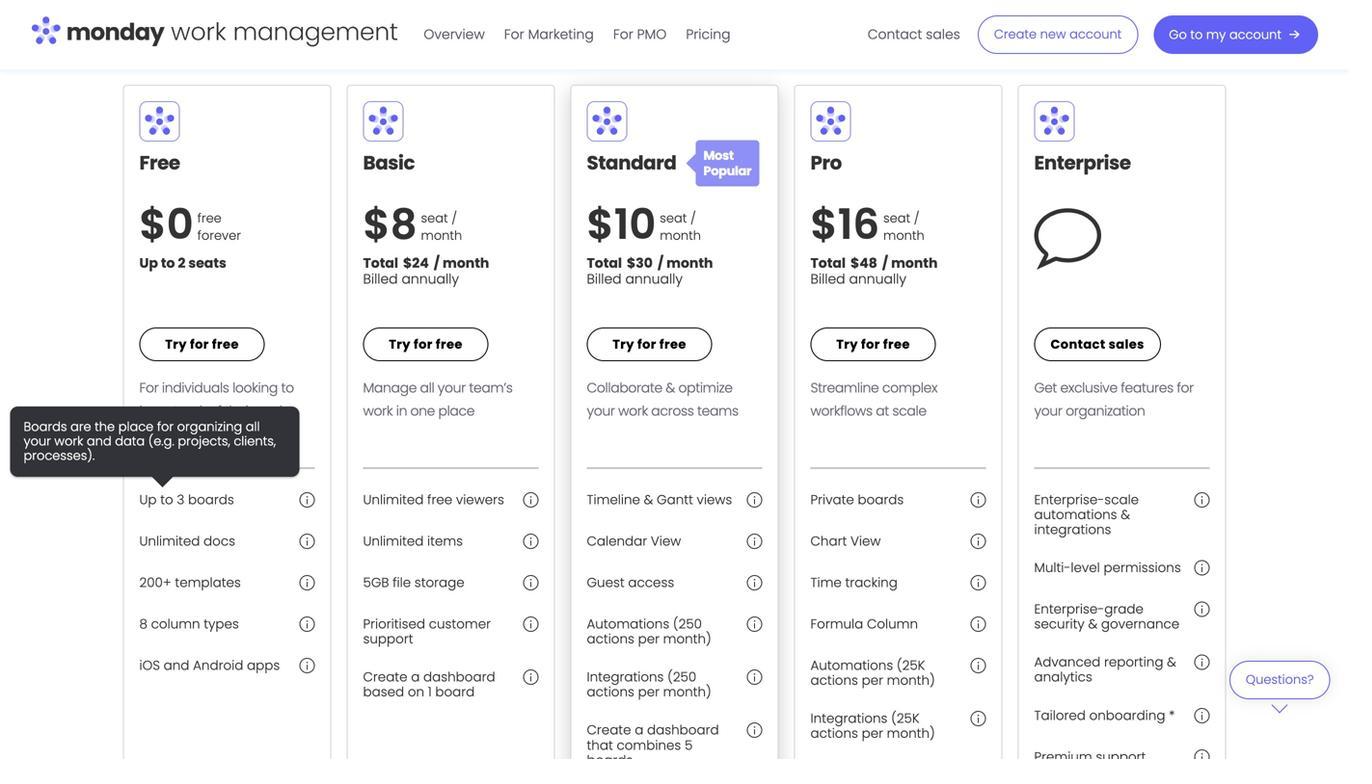 Task type: locate. For each thing, give the bounding box(es) containing it.
organization
[[1066, 402, 1145, 421]]

chart
[[811, 533, 847, 551]]

0 horizontal spatial account
[[1070, 26, 1122, 43]]

& inside advanced reporting & analytics
[[1167, 654, 1176, 672]]

annually for $8
[[402, 270, 459, 289]]

info copy image for guest access
[[747, 576, 762, 591]]

up left 3
[[139, 491, 157, 509]]

1 up from the top
[[139, 254, 158, 273]]

ios and android apps
[[139, 657, 280, 675]]

create for create a dashboard that combines 5 boards
[[587, 722, 631, 740]]

1 try from the left
[[165, 336, 187, 353]]

& up across on the bottom
[[666, 379, 675, 398]]

info copy image for integrations (250 actions per month)
[[747, 670, 762, 686]]

info copy image
[[299, 493, 315, 508], [523, 493, 539, 508], [747, 493, 762, 508], [1194, 493, 1210, 508], [299, 534, 315, 550], [971, 534, 986, 550], [747, 576, 762, 591], [1194, 602, 1210, 618], [523, 617, 539, 633], [747, 617, 762, 633], [299, 659, 315, 674], [747, 670, 762, 686], [1194, 709, 1210, 724], [747, 724, 762, 739]]

0 vertical spatial sales
[[926, 25, 960, 44]]

for up 'manage'
[[414, 336, 433, 353]]

$16 seat / month total $48 / month billed annually
[[811, 195, 938, 289]]

scale up integrations
[[1105, 491, 1139, 509]]

to right "looking"
[[281, 379, 294, 398]]

for right features
[[1177, 379, 1194, 398]]

per up the integrations (25k actions per month)
[[862, 672, 883, 690]]

2 horizontal spatial for
[[613, 25, 633, 44]]

try for free for $10
[[613, 336, 686, 353]]

1 vertical spatial and
[[164, 657, 189, 675]]

info copy image for create a dashboard based on 1 board
[[523, 670, 539, 686]]

& right the automations
[[1121, 506, 1130, 524]]

0 vertical spatial (250
[[673, 616, 702, 634]]

free up "looking"
[[212, 336, 239, 353]]

guest access
[[587, 574, 674, 592]]

seat for $16
[[883, 210, 911, 227]]

for up individuals
[[190, 336, 209, 353]]

& inside enterprise-grade security & governance
[[1088, 616, 1098, 634]]

per up create a dashboard that combines 5 boards
[[638, 684, 660, 702]]

0 vertical spatial enterprise-
[[1034, 491, 1105, 509]]

0 vertical spatial create
[[994, 26, 1037, 43]]

unlimited down 3
[[139, 533, 200, 551]]

1 vertical spatial a
[[635, 722, 644, 740]]

to
[[1190, 26, 1203, 43], [161, 254, 175, 273], [281, 379, 294, 398], [160, 491, 173, 509]]

for inside "for marketing" link
[[504, 25, 524, 44]]

actions for integrations (25k actions per month)
[[811, 725, 858, 743]]

for up keep at the bottom left of the page
[[139, 379, 159, 398]]

$16
[[811, 195, 880, 254]]

per for automations (25k actions per month)
[[862, 672, 883, 690]]

total left $24
[[363, 254, 398, 273]]

1 horizontal spatial sales
[[1109, 336, 1145, 353]]

for for for marketing
[[504, 25, 524, 44]]

1 horizontal spatial view
[[851, 533, 881, 551]]

enterprise-
[[1034, 491, 1105, 509], [1034, 601, 1105, 619]]

(25k for integrations
[[891, 710, 920, 728]]

total inside $8 seat / month total $24 / month billed annually
[[363, 254, 398, 273]]

2 try from the left
[[389, 336, 411, 353]]

0 horizontal spatial seat
[[421, 210, 448, 227]]

try for free button for $8
[[363, 328, 488, 362]]

dashboard down customer
[[423, 669, 495, 687]]

& inside collaborate & optimize your work across teams
[[666, 379, 675, 398]]

1 horizontal spatial seat
[[660, 210, 687, 227]]

your down the get
[[1034, 402, 1062, 421]]

per inside the integrations (25k actions per month)
[[862, 725, 883, 743]]

$24
[[403, 254, 429, 273]]

work left in
[[363, 402, 393, 421]]

boards left 5
[[587, 752, 633, 760]]

1 vertical spatial integrations
[[811, 710, 888, 728]]

private
[[811, 491, 854, 509]]

billed for $8
[[363, 270, 398, 289]]

scale down complex
[[892, 402, 927, 421]]

0 horizontal spatial contact sales
[[868, 25, 960, 44]]

seat right $10
[[660, 210, 687, 227]]

0 vertical spatial scale
[[892, 402, 927, 421]]

1 enterprise- from the top
[[1034, 491, 1105, 509]]

try for free
[[165, 336, 239, 353], [389, 336, 463, 353], [613, 336, 686, 353], [836, 336, 910, 353]]

3
[[177, 491, 184, 509]]

2 billed from the left
[[587, 270, 622, 289]]

your inside collaborate & optimize your work across teams
[[587, 402, 615, 421]]

of
[[209, 402, 221, 421]]

enterprise- inside enterprise-scale automations & integrations
[[1034, 491, 1105, 509]]

1 horizontal spatial contact
[[1051, 336, 1106, 353]]

to inside button
[[1190, 26, 1203, 43]]

try for free for $16
[[836, 336, 910, 353]]

$48
[[851, 254, 877, 273]]

for up 'streamline'
[[861, 336, 880, 353]]

annually down $10
[[625, 270, 683, 289]]

total inside the $10 seat / month total $30 / month billed annually
[[587, 254, 622, 273]]

seat right the $16 at the top of the page
[[883, 210, 911, 227]]

month) for automations (250 actions per month)
[[663, 631, 711, 649]]

month) inside automations (250 actions per month)
[[663, 631, 711, 649]]

2 view from the left
[[851, 533, 881, 551]]

complex
[[882, 379, 937, 398]]

for left marketing
[[504, 25, 524, 44]]

scale inside streamline complex workflows at scale
[[892, 402, 927, 421]]

1 horizontal spatial a
[[635, 722, 644, 740]]

automations
[[587, 616, 670, 634], [811, 657, 893, 675]]

account
[[1070, 26, 1122, 43], [1229, 26, 1282, 43]]

try for free button up 'streamline'
[[811, 328, 936, 362]]

&
[[666, 379, 675, 398], [644, 491, 653, 509], [1121, 506, 1130, 524], [1088, 616, 1098, 634], [1167, 654, 1176, 672]]

the
[[95, 419, 115, 436]]

3 total from the left
[[811, 254, 846, 273]]

billed inside $16 seat / month total $48 / month billed annually
[[811, 270, 845, 289]]

boards are the place for organizing all your work and data (e.g. projects, clients, processes).
[[24, 419, 276, 465]]

board
[[435, 684, 475, 702]]

exclusive
[[1060, 379, 1118, 398]]

for up collaborate
[[638, 336, 657, 353]]

4 try for free from the left
[[836, 336, 910, 353]]

1 horizontal spatial place
[[438, 402, 475, 421]]

per inside automations (250 actions per month)
[[638, 631, 660, 649]]

try for free for $8
[[389, 336, 463, 353]]

1 horizontal spatial scale
[[1105, 491, 1139, 509]]

month) down column
[[887, 672, 935, 690]]

integrations inside the integrations (25k actions per month)
[[811, 710, 888, 728]]

0 horizontal spatial all
[[246, 419, 260, 436]]

seat inside the $10 seat / month total $30 / month billed annually
[[660, 210, 687, 227]]

advanced
[[1034, 654, 1101, 672]]

boards right 3
[[188, 491, 234, 509]]

2 enterprise- from the top
[[1034, 601, 1105, 619]]

boards right private
[[858, 491, 904, 509]]

manage
[[363, 379, 417, 398]]

0 vertical spatial automations
[[587, 616, 670, 634]]

create left new
[[994, 26, 1037, 43]]

billed inside $8 seat / month total $24 / month billed annually
[[363, 270, 398, 289]]

0 horizontal spatial total
[[363, 254, 398, 273]]

2 horizontal spatial annually
[[849, 270, 907, 289]]

annually inside $8 seat / month total $24 / month billed annually
[[402, 270, 459, 289]]

2 horizontal spatial seat
[[883, 210, 911, 227]]

1 vertical spatial all
[[246, 419, 260, 436]]

view down timeline & gantt views on the bottom of the page
[[651, 533, 681, 551]]

work inside boards are the place for organizing all your work and data (e.g. projects, clients, processes).
[[54, 433, 83, 450]]

permissions
[[1104, 559, 1181, 577]]

try for free up 'streamline'
[[836, 336, 910, 353]]

account right my at the top of page
[[1229, 26, 1282, 43]]

0 horizontal spatial scale
[[892, 402, 927, 421]]

scale
[[892, 402, 927, 421], [1105, 491, 1139, 509]]

actions inside the integrations (25k actions per month)
[[811, 725, 858, 743]]

5gb file storage
[[363, 574, 465, 592]]

1 try for free button from the left
[[139, 328, 265, 362]]

teams
[[697, 402, 739, 421]]

actions down guest
[[587, 631, 634, 649]]

free right $0
[[197, 210, 222, 227]]

0 vertical spatial and
[[87, 433, 112, 450]]

0 horizontal spatial integrations
[[587, 669, 664, 687]]

create inside "create a dashboard based on 1 board"
[[363, 669, 407, 687]]

to inside $0 free forever up to 2 seats
[[161, 254, 175, 273]]

guest
[[587, 574, 625, 592]]

3 annually from the left
[[849, 270, 907, 289]]

1 vertical spatial (250
[[668, 669, 696, 687]]

actions up "that" at the left bottom of the page
[[587, 684, 634, 702]]

integrations inside integrations (250 actions per month)
[[587, 669, 664, 687]]

(25k inside automations (25k actions per month)
[[897, 657, 925, 675]]

(250 inside integrations (250 actions per month)
[[668, 669, 696, 687]]

(250 down access
[[673, 616, 702, 634]]

a inside create a dashboard that combines 5 boards
[[635, 722, 644, 740]]

2 try for free button from the left
[[363, 328, 488, 362]]

0 horizontal spatial automations
[[587, 616, 670, 634]]

month) up integrations (250 actions per month) on the bottom
[[663, 631, 711, 649]]

per for integrations (250 actions per month)
[[638, 684, 660, 702]]

actions for automations (250 actions per month)
[[587, 631, 634, 649]]

all inside manage all your team's work in one place
[[420, 379, 434, 398]]

enterprise- up integrations
[[1034, 491, 1105, 509]]

actions down automations (25k actions per month)
[[811, 725, 858, 743]]

a inside "create a dashboard based on 1 board"
[[411, 669, 420, 687]]

view right chart
[[851, 533, 881, 551]]

month) inside automations (25k actions per month)
[[887, 672, 935, 690]]

workflows
[[811, 402, 873, 421]]

try for $0
[[165, 336, 187, 353]]

3 try from the left
[[613, 336, 634, 353]]

info copy image for automations (250 actions per month)
[[747, 617, 762, 633]]

a for combines
[[635, 722, 644, 740]]

1 horizontal spatial total
[[587, 254, 622, 273]]

0 horizontal spatial contact sales button
[[858, 19, 970, 50]]

onboarding
[[1089, 707, 1165, 725]]

for individuals looking to keep track of their work
[[139, 379, 294, 421]]

3 billed from the left
[[811, 270, 845, 289]]

1 vertical spatial automations
[[811, 657, 893, 675]]

pro
[[811, 149, 842, 176]]

automations (250 actions per month)
[[587, 616, 711, 649]]

0 vertical spatial contact sales button
[[858, 19, 970, 50]]

contact sales button inside main element
[[858, 19, 970, 50]]

total
[[363, 254, 398, 273], [587, 254, 622, 273], [811, 254, 846, 273]]

month right $48
[[891, 254, 938, 273]]

size:
[[218, 41, 245, 60]]

enterprise- inside enterprise-grade security & governance
[[1034, 601, 1105, 619]]

account right new
[[1070, 26, 1122, 43]]

total inside $16 seat / month total $48 / month billed annually
[[811, 254, 846, 273]]

1 horizontal spatial create
[[587, 722, 631, 740]]

0 horizontal spatial for
[[139, 379, 159, 398]]

& right security
[[1088, 616, 1098, 634]]

info copy image for prioritised customer support
[[523, 617, 539, 633]]

contact
[[868, 25, 922, 44], [1051, 336, 1106, 353]]

month) inside integrations (250 actions per month)
[[663, 684, 711, 702]]

info copy image for chart view
[[971, 534, 986, 550]]

create for create a dashboard based on 1 board
[[363, 669, 407, 687]]

1 vertical spatial dashboard
[[647, 722, 719, 740]]

1 vertical spatial enterprise-
[[1034, 601, 1105, 619]]

for inside the for individuals looking to keep track of their work
[[139, 379, 159, 398]]

for for $10
[[638, 336, 657, 353]]

to left 2
[[161, 254, 175, 273]]

per inside integrations (250 actions per month)
[[638, 684, 660, 702]]

overview link
[[414, 19, 495, 50]]

1 horizontal spatial boards
[[587, 752, 633, 760]]

dashboard
[[423, 669, 495, 687], [647, 722, 719, 740]]

0 horizontal spatial contact
[[868, 25, 922, 44]]

and inside boards are the place for organizing all your work and data (e.g. projects, clients, processes).
[[87, 433, 112, 450]]

info copy image for private boards
[[971, 493, 986, 508]]

actions inside automations (25k actions per month)
[[811, 672, 858, 690]]

try up 'streamline'
[[836, 336, 858, 353]]

try for free button up individuals
[[139, 328, 265, 362]]

0 vertical spatial contact
[[868, 25, 922, 44]]

analytics
[[1034, 669, 1092, 687]]

automations
[[1034, 506, 1117, 524]]

your left team's
[[438, 379, 466, 398]]

for for $16
[[861, 336, 880, 353]]

annually inside $16 seat / month total $48 / month billed annually
[[849, 270, 907, 289]]

integrations down automations (250 actions per month)
[[587, 669, 664, 687]]

2 annually from the left
[[625, 270, 683, 289]]

timeline & gantt views
[[587, 491, 732, 509]]

work left the
[[54, 433, 83, 450]]

unlimited for $8
[[363, 533, 424, 551]]

|
[[1161, 41, 1164, 60]]

all
[[420, 379, 434, 398], [246, 419, 260, 436]]

1 horizontal spatial contact sales button
[[1034, 328, 1161, 362]]

try for free button for $16
[[811, 328, 936, 362]]

billed inside the $10 seat / month total $30 / month billed annually
[[587, 270, 622, 289]]

a left 1
[[411, 669, 420, 687]]

try for free for $0
[[165, 336, 239, 353]]

0 vertical spatial up
[[139, 254, 158, 273]]

3 try for free from the left
[[613, 336, 686, 353]]

1 horizontal spatial dashboard
[[647, 722, 719, 740]]

2 try for free from the left
[[389, 336, 463, 353]]

try up collaborate
[[613, 336, 634, 353]]

enterprise- for automations
[[1034, 491, 1105, 509]]

dashboard down integrations (250 actions per month) on the bottom
[[647, 722, 719, 740]]

looking
[[232, 379, 278, 398]]

info copy image for automations (25k actions per month)
[[971, 659, 986, 674]]

1 horizontal spatial contact sales
[[1051, 336, 1145, 353]]

actions for automations (25k actions per month)
[[811, 672, 858, 690]]

info copy image for unlimited docs
[[299, 534, 315, 550]]

1 horizontal spatial all
[[420, 379, 434, 398]]

seat inside $16 seat / month total $48 / month billed annually
[[883, 210, 911, 227]]

ios
[[139, 657, 160, 675]]

0 vertical spatial dashboard
[[423, 669, 495, 687]]

and right ios
[[164, 657, 189, 675]]

enterprise- down level in the right of the page
[[1034, 601, 1105, 619]]

create inside create a dashboard that combines 5 boards
[[587, 722, 631, 740]]

try for free button for $10
[[587, 328, 712, 362]]

multi-
[[1034, 559, 1071, 577]]

& right reporting at bottom right
[[1167, 654, 1176, 672]]

(25k down automations (25k actions per month)
[[891, 710, 920, 728]]

items
[[427, 533, 463, 551]]

(25k inside the integrations (25k actions per month)
[[891, 710, 920, 728]]

0 horizontal spatial view
[[651, 533, 681, 551]]

info copy image
[[971, 493, 986, 508], [523, 534, 539, 550], [747, 534, 762, 550], [1194, 561, 1210, 576], [299, 576, 315, 591], [523, 576, 539, 591], [971, 576, 986, 591], [299, 617, 315, 633], [971, 617, 986, 633], [1194, 656, 1210, 671], [971, 659, 986, 674], [523, 670, 539, 686], [971, 712, 986, 727], [1194, 750, 1210, 760]]

per up integrations (250 actions per month) on the bottom
[[638, 631, 660, 649]]

free up optimize
[[660, 336, 686, 353]]

place right the
[[118, 419, 154, 436]]

for
[[190, 336, 209, 353], [414, 336, 433, 353], [638, 336, 657, 353], [861, 336, 880, 353], [1177, 379, 1194, 398], [157, 419, 174, 436]]

1 vertical spatial scale
[[1105, 491, 1139, 509]]

to left 3
[[160, 491, 173, 509]]

go to my account
[[1169, 26, 1282, 43]]

free up complex
[[883, 336, 910, 353]]

1 try for free from the left
[[165, 336, 239, 353]]

integrations (250 actions per month)
[[587, 669, 711, 702]]

0 vertical spatial contact sales
[[868, 25, 960, 44]]

choose
[[123, 41, 175, 60]]

billed for $16
[[811, 270, 845, 289]]

boards inside create a dashboard that combines 5 boards
[[587, 752, 633, 760]]

integrations for integrations (250 actions per month)
[[587, 669, 664, 687]]

create down integrations (250 actions per month) on the bottom
[[587, 722, 631, 740]]

up left 2
[[139, 254, 158, 273]]

4 try from the left
[[836, 336, 858, 353]]

pmo
[[637, 25, 667, 44]]

billed left $30 in the top left of the page
[[587, 270, 622, 289]]

all inside boards are the place for organizing all your work and data (e.g. projects, clients, processes).
[[246, 419, 260, 436]]

create new account button
[[978, 15, 1138, 54]]

automations inside automations (25k actions per month)
[[811, 657, 893, 675]]

0 vertical spatial a
[[411, 669, 420, 687]]

month) for integrations (25k actions per month)
[[887, 725, 935, 743]]

a right "that" at the left bottom of the page
[[635, 722, 644, 740]]

total left $48
[[811, 254, 846, 273]]

free up manage all your team's work in one place
[[436, 336, 463, 353]]

info copy image for advanced reporting & analytics
[[1194, 656, 1210, 671]]

work down "looking"
[[256, 402, 286, 421]]

& inside enterprise-scale automations & integrations
[[1121, 506, 1130, 524]]

free inside $0 free forever up to 2 seats
[[197, 210, 222, 227]]

all down "looking"
[[246, 419, 260, 436]]

2 total from the left
[[587, 254, 622, 273]]

annually
[[402, 270, 459, 289], [625, 270, 683, 289], [849, 270, 907, 289]]

info copy image for unlimited free viewers
[[523, 493, 539, 508]]

1 billed from the left
[[363, 270, 398, 289]]

actions down "formula" on the right bottom
[[811, 672, 858, 690]]

annually down "$8"
[[402, 270, 459, 289]]

per for integrations (25k actions per month)
[[862, 725, 883, 743]]

0 vertical spatial integrations
[[587, 669, 664, 687]]

place right one
[[438, 402, 475, 421]]

try for free button for $0
[[139, 328, 265, 362]]

2 vertical spatial create
[[587, 722, 631, 740]]

0 horizontal spatial create
[[363, 669, 407, 687]]

automations for automations (250 actions per month)
[[587, 616, 670, 634]]

try for free up individuals
[[165, 336, 239, 353]]

automations down guest access
[[587, 616, 670, 634]]

create left on
[[363, 669, 407, 687]]

month) inside the integrations (25k actions per month)
[[887, 725, 935, 743]]

try for free up 'manage'
[[389, 336, 463, 353]]

2 horizontal spatial total
[[811, 254, 846, 273]]

multi-level permissions
[[1034, 559, 1181, 577]]

1 vertical spatial contact sales button
[[1034, 328, 1161, 362]]

on
[[408, 684, 424, 702]]

month) down automations (25k actions per month)
[[887, 725, 935, 743]]

1 horizontal spatial billed
[[587, 270, 622, 289]]

month) for integrations (250 actions per month)
[[663, 684, 711, 702]]

create for create new account
[[994, 26, 1037, 43]]

1 vertical spatial contact sales
[[1051, 336, 1145, 353]]

try for free button up collaborate
[[587, 328, 712, 362]]

individuals
[[162, 379, 229, 398]]

0 horizontal spatial and
[[87, 433, 112, 450]]

1 total from the left
[[363, 254, 398, 273]]

1 vertical spatial up
[[139, 491, 157, 509]]

tracking
[[845, 574, 898, 592]]

month) for automations (25k actions per month)
[[887, 672, 935, 690]]

a for on
[[411, 669, 420, 687]]

0 horizontal spatial a
[[411, 669, 420, 687]]

unlimited up file
[[363, 533, 424, 551]]

1 view from the left
[[651, 533, 681, 551]]

team
[[178, 41, 214, 60]]

0 vertical spatial (25k
[[897, 657, 925, 675]]

1 vertical spatial (25k
[[891, 710, 920, 728]]

info copy image for 5gb file storage
[[523, 576, 539, 591]]

2
[[178, 254, 186, 273]]

a
[[411, 669, 420, 687], [635, 722, 644, 740]]

combines
[[617, 737, 681, 755]]

billed left $24
[[363, 270, 398, 289]]

try up 'manage'
[[389, 336, 411, 353]]

for marketing link
[[495, 19, 604, 50]]

1 horizontal spatial integrations
[[811, 710, 888, 728]]

2 horizontal spatial billed
[[811, 270, 845, 289]]

0 horizontal spatial billed
[[363, 270, 398, 289]]

to right go
[[1190, 26, 1203, 43]]

1 annually from the left
[[402, 270, 459, 289]]

integrations (25k actions per month)
[[811, 710, 935, 743]]

try up individuals
[[165, 336, 187, 353]]

actions inside automations (250 actions per month)
[[587, 631, 634, 649]]

seat right "$8"
[[421, 210, 448, 227]]

place
[[438, 402, 475, 421], [118, 419, 154, 436]]

monday.com work management image
[[31, 13, 399, 53]]

(250 inside automations (250 actions per month)
[[673, 616, 702, 634]]

for right data
[[157, 419, 174, 436]]

try for free button up 'manage'
[[363, 328, 488, 362]]

projects,
[[178, 433, 230, 450]]

automations inside automations (250 actions per month)
[[587, 616, 670, 634]]

most popular
[[704, 147, 751, 180]]

info copy image for create a dashboard that combines 5 boards
[[747, 724, 762, 739]]

info copy image for formula column
[[971, 617, 986, 633]]

annually inside the $10 seat / month total $30 / month billed annually
[[625, 270, 683, 289]]

are
[[70, 419, 91, 436]]

month) up 5
[[663, 684, 711, 702]]

unlimited items
[[363, 533, 463, 551]]

1 horizontal spatial annually
[[625, 270, 683, 289]]

automations down "formula column"
[[811, 657, 893, 675]]

1 horizontal spatial automations
[[811, 657, 893, 675]]

1 vertical spatial contact
[[1051, 336, 1106, 353]]

4 try for free button from the left
[[811, 328, 936, 362]]

1 horizontal spatial for
[[504, 25, 524, 44]]

0 horizontal spatial annually
[[402, 270, 459, 289]]

1 seat from the left
[[421, 210, 448, 227]]

all up one
[[420, 379, 434, 398]]

and left data
[[87, 433, 112, 450]]

for inside for pmo link
[[613, 25, 633, 44]]

per inside automations (25k actions per month)
[[862, 672, 883, 690]]

actions inside integrations (250 actions per month)
[[587, 684, 634, 702]]

0 vertical spatial all
[[420, 379, 434, 398]]

free for $8
[[436, 336, 463, 353]]

1 vertical spatial create
[[363, 669, 407, 687]]

dashboard inside create a dashboard that combines 5 boards
[[647, 722, 719, 740]]

get
[[1034, 379, 1057, 398]]

view for $16
[[851, 533, 881, 551]]

0 horizontal spatial place
[[118, 419, 154, 436]]

contact sales
[[868, 25, 960, 44], [1051, 336, 1145, 353]]

create inside button
[[994, 26, 1037, 43]]

2 horizontal spatial create
[[994, 26, 1037, 43]]

2 seat from the left
[[660, 210, 687, 227]]

0 horizontal spatial sales
[[926, 25, 960, 44]]

seat inside $8 seat / month total $24 / month billed annually
[[421, 210, 448, 227]]

3 seat from the left
[[883, 210, 911, 227]]

18%
[[1129, 41, 1151, 60]]

integrations down automations (25k actions per month)
[[811, 710, 888, 728]]

dashboard inside "create a dashboard based on 1 board"
[[423, 669, 495, 687]]

for left pmo
[[613, 25, 633, 44]]

support
[[363, 631, 413, 649]]

0 horizontal spatial dashboard
[[423, 669, 495, 687]]

3 try for free button from the left
[[587, 328, 712, 362]]



Task type: vqa. For each thing, say whether or not it's contained in the screenshot.
keep
yes



Task type: describe. For each thing, give the bounding box(es) containing it.
one
[[410, 402, 435, 421]]

timeline
[[587, 491, 640, 509]]

create a dashboard that combines 5 boards
[[587, 722, 719, 760]]

info copy image for timeline & gantt views
[[747, 493, 762, 508]]

optimize
[[678, 379, 733, 398]]

info copy image for ios and android apps
[[299, 659, 315, 674]]

yearly
[[1049, 41, 1089, 60]]

storage
[[415, 574, 465, 592]]

info copy image for multi-level permissions
[[1194, 561, 1210, 576]]

automations (25k actions per month)
[[811, 657, 935, 690]]

per for automations (250 actions per month)
[[638, 631, 660, 649]]

go to my account button
[[1154, 15, 1318, 54]]

track
[[174, 402, 206, 421]]

choose team size:
[[123, 41, 245, 60]]

sales inside main element
[[926, 25, 960, 44]]

streamline complex workflows at scale
[[811, 379, 937, 421]]

up inside $0 free forever up to 2 seats
[[139, 254, 158, 273]]

features
[[1121, 379, 1174, 398]]

for marketing
[[504, 25, 594, 44]]

your inside get exclusive features for your organization
[[1034, 402, 1062, 421]]

popular
[[704, 162, 751, 180]]

views
[[697, 491, 732, 509]]

for for for pmo
[[613, 25, 633, 44]]

main element
[[414, 0, 1318, 69]]

templates
[[175, 574, 241, 592]]

automations for automations (25k actions per month)
[[811, 657, 893, 675]]

questions? button
[[1229, 662, 1330, 714]]

for for $0
[[190, 336, 209, 353]]

overview
[[424, 25, 485, 44]]

keep
[[139, 402, 170, 421]]

unlimited up unlimited items
[[363, 491, 424, 509]]

for inside boards are the place for organizing all your work and data (e.g. projects, clients, processes).
[[157, 419, 174, 436]]

info copy image for time tracking
[[971, 576, 986, 591]]

free for $10
[[660, 336, 686, 353]]

$8 seat / month total $24 / month billed annually
[[363, 195, 489, 289]]

(250 for automations
[[673, 616, 702, 634]]

info copy image for integrations (25k actions per month)
[[971, 712, 986, 727]]

scale inside enterprise-scale automations & integrations
[[1105, 491, 1139, 509]]

work inside collaborate & optimize your work across teams
[[618, 402, 648, 421]]

boards
[[24, 419, 67, 436]]

8 column types
[[139, 616, 239, 634]]

(25k for automations
[[897, 657, 925, 675]]

annually for $10
[[625, 270, 683, 289]]

info copy image for enterprise-scale automations & integrations
[[1194, 493, 1210, 508]]

work inside manage all your team's work in one place
[[363, 402, 393, 421]]

my
[[1206, 26, 1226, 43]]

try for $16
[[836, 336, 858, 353]]

integrations for integrations (25k actions per month)
[[811, 710, 888, 728]]

place inside manage all your team's work in one place
[[438, 402, 475, 421]]

tailored
[[1034, 707, 1086, 725]]

create new account
[[994, 26, 1122, 43]]

their
[[225, 402, 253, 421]]

to inside the for individuals looking to keep track of their work
[[281, 379, 294, 398]]

calendar
[[587, 533, 647, 551]]

apps
[[247, 657, 280, 675]]

formula
[[811, 616, 863, 634]]

1 horizontal spatial and
[[164, 657, 189, 675]]

annually for $16
[[849, 270, 907, 289]]

$8
[[363, 195, 417, 254]]

dashboard for 1
[[423, 669, 495, 687]]

try for $8
[[389, 336, 411, 353]]

enterprise- for security
[[1034, 601, 1105, 619]]

time tracking
[[811, 574, 898, 592]]

free for $0
[[212, 336, 239, 353]]

across
[[651, 402, 694, 421]]

month right the $16 at the top of the page
[[883, 227, 925, 245]]

5gb
[[363, 574, 389, 592]]

place inside boards are the place for organizing all your work and data (e.g. projects, clients, processes).
[[118, 419, 154, 436]]

$10 seat / month total $30 / month billed annually
[[587, 195, 713, 289]]

info copy image for 200+ templates
[[299, 576, 315, 591]]

$0
[[139, 195, 194, 254]]

contact inside main element
[[868, 25, 922, 44]]

free for $16
[[883, 336, 910, 353]]

2 up from the top
[[139, 491, 157, 509]]

contact sales inside main element
[[868, 25, 960, 44]]

2 horizontal spatial boards
[[858, 491, 904, 509]]

free
[[139, 149, 180, 176]]

& left gantt
[[644, 491, 653, 509]]

(e.g.
[[148, 433, 174, 450]]

200+ templates
[[139, 574, 241, 592]]

create a dashboard based on 1 board
[[363, 669, 495, 702]]

for inside get exclusive features for your organization
[[1177, 379, 1194, 398]]

forever
[[197, 227, 241, 245]]

info copy image for calendar view
[[747, 534, 762, 550]]

0 horizontal spatial boards
[[188, 491, 234, 509]]

save
[[1093, 41, 1125, 60]]

$30
[[627, 254, 653, 273]]

docs
[[204, 533, 235, 551]]

standard
[[587, 149, 677, 176]]

data
[[115, 433, 145, 450]]

unlimited for $0
[[139, 533, 200, 551]]

1 horizontal spatial account
[[1229, 26, 1282, 43]]

for pmo
[[613, 25, 667, 44]]

month right $30 in the top left of the page
[[667, 254, 713, 273]]

month up $24
[[421, 227, 462, 245]]

yearly save 18% | monthly
[[1049, 41, 1226, 60]]

enterprise-grade security & governance
[[1034, 601, 1180, 634]]

info copy image for enterprise-grade security & governance
[[1194, 602, 1210, 618]]

your inside manage all your team's work in one place
[[438, 379, 466, 398]]

month right $24
[[443, 254, 489, 273]]

info copy image for 8 column types
[[299, 617, 315, 633]]

your inside boards are the place for organizing all your work and data (e.g. projects, clients, processes).
[[24, 433, 51, 450]]

$10
[[587, 195, 656, 254]]

info copy image for tailored onboarding *
[[1194, 709, 1210, 724]]

prioritised customer support
[[363, 616, 491, 649]]

work inside the for individuals looking to keep track of their work
[[256, 402, 286, 421]]

seats
[[188, 254, 226, 273]]

1 vertical spatial sales
[[1109, 336, 1145, 353]]

total for $8
[[363, 254, 398, 273]]

most
[[704, 147, 734, 164]]

questions?
[[1246, 672, 1314, 689]]

for pmo link
[[604, 19, 676, 50]]

up to 3 boards
[[139, 491, 234, 509]]

view for $10
[[651, 533, 681, 551]]

advanced reporting & analytics
[[1034, 654, 1176, 687]]

info copy image for unlimited items
[[523, 534, 539, 550]]

for for for individuals looking to keep track of their work
[[139, 379, 159, 398]]

$0 free forever up to 2 seats
[[139, 195, 241, 273]]

total for $16
[[811, 254, 846, 273]]

enterprise
[[1034, 149, 1131, 176]]

gantt
[[657, 491, 693, 509]]

collaborate
[[587, 379, 662, 398]]

team's
[[469, 379, 513, 398]]

chart view
[[811, 533, 881, 551]]

manage all your team's work in one place
[[363, 379, 513, 421]]

for for $8
[[414, 336, 433, 353]]

pricing link
[[676, 19, 740, 50]]

month right $10
[[660, 227, 701, 245]]

seat for $10
[[660, 210, 687, 227]]

calendar view
[[587, 533, 681, 551]]

seat for $8
[[421, 210, 448, 227]]

8
[[139, 616, 147, 634]]

level
[[1071, 559, 1100, 577]]

integrations
[[1034, 521, 1111, 539]]

actions for integrations (250 actions per month)
[[587, 684, 634, 702]]

new
[[1040, 26, 1066, 43]]

prioritised
[[363, 616, 425, 634]]

(250 for integrations
[[668, 669, 696, 687]]

free left viewers
[[427, 491, 452, 509]]

marketing
[[528, 25, 594, 44]]

total for $10
[[587, 254, 622, 273]]

reporting
[[1104, 654, 1164, 672]]

types
[[204, 616, 239, 634]]

streamline
[[811, 379, 879, 398]]

customer
[[429, 616, 491, 634]]

dashboard for 5
[[647, 722, 719, 740]]

grade
[[1105, 601, 1144, 619]]

try for $10
[[613, 336, 634, 353]]

billed for $10
[[587, 270, 622, 289]]



